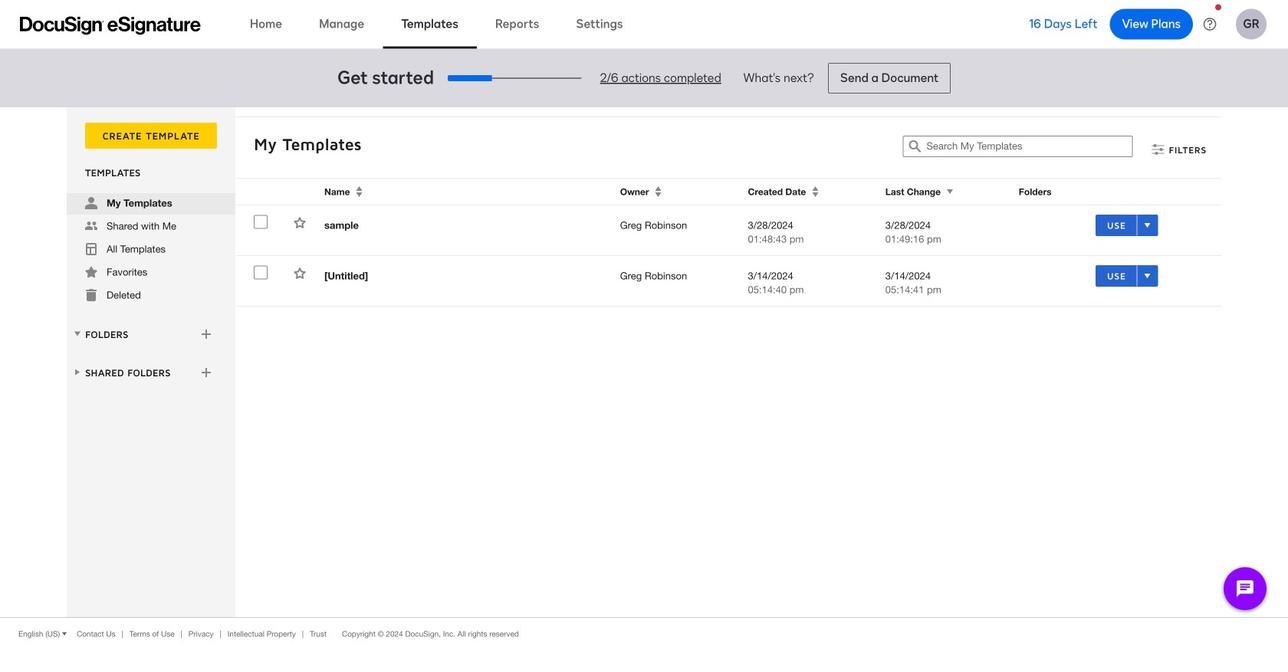 Task type: locate. For each thing, give the bounding box(es) containing it.
add [untitled] to favorites image
[[294, 267, 306, 279]]

add sample to favorites image
[[294, 217, 306, 229]]

shared image
[[85, 220, 97, 232]]



Task type: vqa. For each thing, say whether or not it's contained in the screenshot.
Your uploaded profile image
no



Task type: describe. For each thing, give the bounding box(es) containing it.
star filled image
[[85, 266, 97, 278]]

trash image
[[85, 289, 97, 301]]

view folders image
[[71, 328, 84, 340]]

view shared folders image
[[71, 366, 84, 378]]

templates image
[[85, 243, 97, 255]]

secondary navigation region
[[67, 107, 1225, 617]]

user image
[[85, 197, 97, 209]]

Search My Templates text field
[[927, 136, 1132, 156]]

docusign esignature image
[[20, 16, 201, 35]]

more info region
[[0, 617, 1288, 650]]



